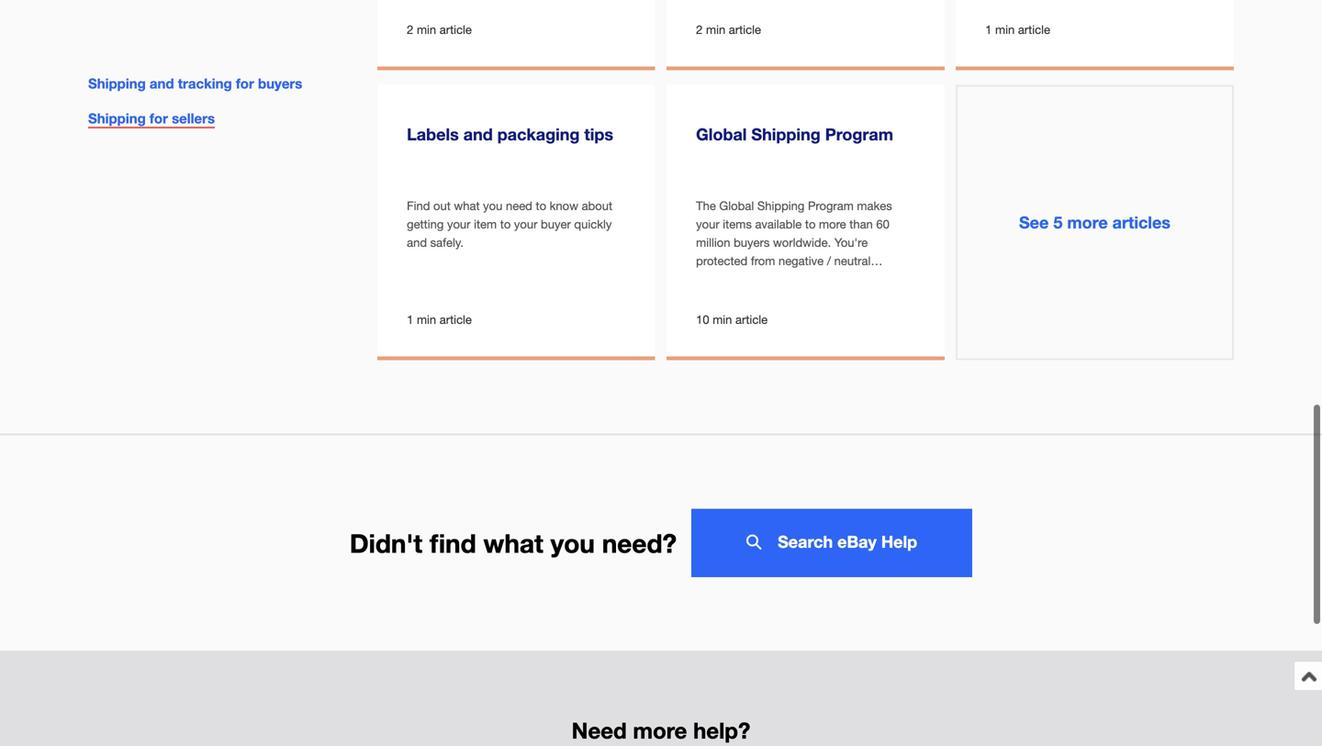 Task type: describe. For each thing, give the bounding box(es) containing it.
didn't find what you need?
[[350, 528, 677, 559]]

shipping and tracking for buyers
[[88, 75, 303, 92]]

didn't
[[350, 528, 423, 559]]

to down have
[[781, 291, 791, 305]]

min for 2nd '2 min article' link from the left
[[706, 22, 726, 37]]

out
[[434, 199, 451, 213]]

0 horizontal spatial 1 min article
[[407, 313, 472, 327]]

through
[[820, 291, 861, 305]]

search ebay help
[[778, 532, 918, 552]]

to right need
[[536, 199, 547, 213]]

2 2 min article link from the left
[[667, 0, 945, 66]]

tips
[[585, 124, 614, 144]]

shipping and tracking for buyers link
[[88, 75, 303, 92]]

program.
[[696, 309, 745, 323]]

you for need
[[483, 199, 503, 213]]

buyers inside the global shipping program makes your items available to more than 60 million buyers worldwide. you're protected from negative / neutral feedback, and have control over which items you want to ship through the program.
[[734, 236, 770, 250]]

over
[[845, 272, 868, 287]]

ebay
[[838, 532, 877, 552]]

labels
[[407, 124, 459, 144]]

you inside the global shipping program makes your items available to more than 60 million buyers worldwide. you're protected from negative / neutral feedback, and have control over which items you want to ship through the program.
[[729, 291, 748, 305]]

buyer
[[541, 217, 571, 231]]

control
[[805, 272, 842, 287]]

article inside 1 min article link
[[1019, 22, 1051, 37]]

need more help?
[[572, 718, 751, 744]]

10
[[696, 313, 710, 327]]

60
[[877, 217, 890, 231]]

to right item on the left of the page
[[500, 217, 511, 231]]

0 vertical spatial for
[[236, 75, 254, 92]]

1 horizontal spatial 1
[[986, 22, 992, 37]]

1 vertical spatial items
[[696, 291, 725, 305]]

packaging
[[498, 124, 580, 144]]

your inside the global shipping program makes your items available to more than 60 million buyers worldwide. you're protected from negative / neutral feedback, and have control over which items you want to ship through the program.
[[696, 217, 720, 231]]

find
[[407, 199, 430, 213]]

2 min article for 2nd '2 min article' link from the left
[[696, 22, 761, 37]]

you for need?
[[551, 528, 595, 559]]

find
[[430, 528, 477, 559]]

2 horizontal spatial more
[[1068, 212, 1108, 232]]

0 horizontal spatial more
[[633, 718, 687, 744]]

million
[[696, 236, 731, 250]]

shipping inside the global shipping program makes your items available to more than 60 million buyers worldwide. you're protected from negative / neutral feedback, and have control over which items you want to ship through the program.
[[758, 199, 805, 213]]

shipping for sellers link
[[88, 110, 215, 129]]

from
[[751, 254, 776, 268]]

item
[[474, 217, 497, 231]]

labels and packaging tips
[[407, 124, 614, 144]]

than
[[850, 217, 873, 231]]

safely.
[[430, 236, 464, 250]]

2 for 2nd '2 min article' link from right
[[407, 22, 414, 37]]

see 5 more articles
[[1020, 212, 1171, 232]]

sellers
[[172, 110, 215, 127]]

the global shipping program makes your items available to more than 60 million buyers worldwide. you're protected from negative / neutral feedback, and have control over which items you want to ship through the program.
[[696, 199, 903, 323]]

the
[[865, 291, 882, 305]]

2 your from the left
[[514, 217, 538, 231]]

see
[[1020, 212, 1049, 232]]

2 min article for 2nd '2 min article' link from right
[[407, 22, 472, 37]]

quickly
[[574, 217, 612, 231]]



Task type: vqa. For each thing, say whether or not it's contained in the screenshot.
The Article within the 1 Min Article link
yes



Task type: locate. For each thing, give the bounding box(es) containing it.
getting
[[407, 217, 444, 231]]

1 vertical spatial what
[[484, 528, 544, 559]]

know
[[550, 199, 579, 213]]

items up million
[[723, 217, 752, 231]]

1 horizontal spatial 2 min article
[[696, 22, 761, 37]]

0 vertical spatial program
[[826, 124, 894, 144]]

2 for 2nd '2 min article' link from the left
[[696, 22, 703, 37]]

to up worldwide.
[[805, 217, 816, 231]]

1 min article
[[986, 22, 1051, 37], [407, 313, 472, 327]]

global inside the global shipping program makes your items available to more than 60 million buyers worldwide. you're protected from negative / neutral feedback, and have control over which items you want to ship through the program.
[[720, 199, 754, 213]]

search ebay help link
[[692, 509, 973, 578]]

need
[[572, 718, 627, 744]]

have
[[776, 272, 801, 287]]

1 vertical spatial global
[[720, 199, 754, 213]]

makes
[[857, 199, 893, 213]]

1 horizontal spatial what
[[484, 528, 544, 559]]

program
[[826, 124, 894, 144], [808, 199, 854, 213]]

0 horizontal spatial 1
[[407, 313, 414, 327]]

0 vertical spatial 1
[[986, 22, 992, 37]]

0 vertical spatial you
[[483, 199, 503, 213]]

buyers up the from
[[734, 236, 770, 250]]

more inside the global shipping program makes your items available to more than 60 million buyers worldwide. you're protected from negative / neutral feedback, and have control over which items you want to ship through the program.
[[819, 217, 847, 231]]

1 vertical spatial 1 min article
[[407, 313, 472, 327]]

you up item on the left of the page
[[483, 199, 503, 213]]

you inside find out what you need to know about getting your item to your buyer quickly and safely.
[[483, 199, 503, 213]]

0 vertical spatial buyers
[[258, 75, 303, 92]]

1 horizontal spatial you
[[551, 528, 595, 559]]

min for 1 min article link
[[996, 22, 1015, 37]]

2 min article link
[[378, 0, 656, 66], [667, 0, 945, 66]]

0 horizontal spatial for
[[150, 110, 168, 127]]

your
[[447, 217, 471, 231], [514, 217, 538, 231], [696, 217, 720, 231]]

what for find
[[484, 528, 544, 559]]

more right need
[[633, 718, 687, 744]]

help?
[[694, 718, 751, 744]]

you up 10 min article
[[729, 291, 748, 305]]

2 horizontal spatial you
[[729, 291, 748, 305]]

and down the from
[[753, 272, 773, 287]]

available
[[755, 217, 802, 231]]

feedback,
[[696, 272, 749, 287]]

2 horizontal spatial your
[[696, 217, 720, 231]]

0 horizontal spatial 2
[[407, 22, 414, 37]]

1 vertical spatial you
[[729, 291, 748, 305]]

/
[[827, 254, 831, 268]]

for left the sellers
[[150, 110, 168, 127]]

program up than
[[808, 199, 854, 213]]

1
[[986, 22, 992, 37], [407, 313, 414, 327]]

global shipping program
[[696, 124, 894, 144]]

0 horizontal spatial 2 min article link
[[378, 0, 656, 66]]

0 horizontal spatial what
[[454, 199, 480, 213]]

0 horizontal spatial you
[[483, 199, 503, 213]]

1 horizontal spatial 2 min article link
[[667, 0, 945, 66]]

1 horizontal spatial for
[[236, 75, 254, 92]]

your down need
[[514, 217, 538, 231]]

help
[[882, 532, 918, 552]]

program inside the global shipping program makes your items available to more than 60 million buyers worldwide. you're protected from negative / neutral feedback, and have control over which items you want to ship through the program.
[[808, 199, 854, 213]]

what right out
[[454, 199, 480, 213]]

2 min article
[[407, 22, 472, 37], [696, 22, 761, 37]]

what
[[454, 199, 480, 213], [484, 528, 544, 559]]

more
[[1068, 212, 1108, 232], [819, 217, 847, 231], [633, 718, 687, 744]]

1 2 from the left
[[407, 22, 414, 37]]

2 2 min article from the left
[[696, 22, 761, 37]]

your up safely.
[[447, 217, 471, 231]]

search
[[778, 532, 833, 552]]

items up program.
[[696, 291, 725, 305]]

0 horizontal spatial buyers
[[258, 75, 303, 92]]

for right tracking
[[236, 75, 254, 92]]

buyers
[[258, 75, 303, 92], [734, 236, 770, 250]]

0 horizontal spatial your
[[447, 217, 471, 231]]

1 vertical spatial buyers
[[734, 236, 770, 250]]

program up makes
[[826, 124, 894, 144]]

3 your from the left
[[696, 217, 720, 231]]

your down the
[[696, 217, 720, 231]]

negative
[[779, 254, 824, 268]]

need?
[[602, 528, 677, 559]]

shipping
[[88, 75, 146, 92], [88, 110, 146, 127], [752, 124, 821, 144], [758, 199, 805, 213]]

need
[[506, 199, 533, 213]]

shipping for sellers
[[88, 110, 215, 127]]

which
[[872, 272, 903, 287]]

you left need?
[[551, 528, 595, 559]]

about
[[582, 199, 613, 213]]

1 horizontal spatial buyers
[[734, 236, 770, 250]]

1 horizontal spatial 2
[[696, 22, 703, 37]]

0 vertical spatial global
[[696, 124, 747, 144]]

article
[[440, 22, 472, 37], [729, 22, 761, 37], [1019, 22, 1051, 37], [440, 313, 472, 327], [736, 313, 768, 327]]

and up the shipping for sellers
[[150, 75, 174, 92]]

tracking
[[178, 75, 232, 92]]

1 2 min article link from the left
[[378, 0, 656, 66]]

find out what you need to know about getting your item to your buyer quickly and safely.
[[407, 199, 613, 250]]

and
[[150, 75, 174, 92], [464, 124, 493, 144], [407, 236, 427, 250], [753, 272, 773, 287]]

you
[[483, 199, 503, 213], [729, 291, 748, 305], [551, 528, 595, 559]]

1 2 min article from the left
[[407, 22, 472, 37]]

1 horizontal spatial your
[[514, 217, 538, 231]]

1 horizontal spatial 1 min article
[[986, 22, 1051, 37]]

want
[[751, 291, 777, 305]]

more right 5
[[1068, 212, 1108, 232]]

more up you're on the top right of page
[[819, 217, 847, 231]]

ship
[[795, 291, 817, 305]]

min
[[417, 22, 436, 37], [706, 22, 726, 37], [996, 22, 1015, 37], [417, 313, 436, 327], [713, 313, 732, 327]]

the
[[696, 199, 716, 213]]

what right the find
[[484, 528, 544, 559]]

1 vertical spatial 1
[[407, 313, 414, 327]]

min for 2nd '2 min article' link from right
[[417, 22, 436, 37]]

1 horizontal spatial more
[[819, 217, 847, 231]]

global up the
[[696, 124, 747, 144]]

and inside the global shipping program makes your items available to more than 60 million buyers worldwide. you're protected from negative / neutral feedback, and have control over which items you want to ship through the program.
[[753, 272, 773, 287]]

1 vertical spatial program
[[808, 199, 854, 213]]

and right labels
[[464, 124, 493, 144]]

0 vertical spatial 1 min article
[[986, 22, 1051, 37]]

and down getting
[[407, 236, 427, 250]]

you're
[[835, 236, 868, 250]]

0 vertical spatial what
[[454, 199, 480, 213]]

articles
[[1113, 212, 1171, 232]]

2
[[407, 22, 414, 37], [696, 22, 703, 37]]

buyers right tracking
[[258, 75, 303, 92]]

0 horizontal spatial 2 min article
[[407, 22, 472, 37]]

global right the
[[720, 199, 754, 213]]

protected
[[696, 254, 748, 268]]

what for out
[[454, 199, 480, 213]]

items
[[723, 217, 752, 231], [696, 291, 725, 305]]

1 vertical spatial for
[[150, 110, 168, 127]]

5
[[1054, 212, 1063, 232]]

and inside find out what you need to know about getting your item to your buyer quickly and safely.
[[407, 236, 427, 250]]

neutral
[[835, 254, 871, 268]]

to
[[536, 199, 547, 213], [500, 217, 511, 231], [805, 217, 816, 231], [781, 291, 791, 305]]

what inside find out what you need to know about getting your item to your buyer quickly and safely.
[[454, 199, 480, 213]]

10 min article
[[696, 313, 768, 327]]

1 min article link
[[956, 0, 1234, 66]]

0 vertical spatial items
[[723, 217, 752, 231]]

global
[[696, 124, 747, 144], [720, 199, 754, 213]]

2 vertical spatial you
[[551, 528, 595, 559]]

worldwide.
[[773, 236, 832, 250]]

for
[[236, 75, 254, 92], [150, 110, 168, 127]]

1 your from the left
[[447, 217, 471, 231]]

2 2 from the left
[[696, 22, 703, 37]]



